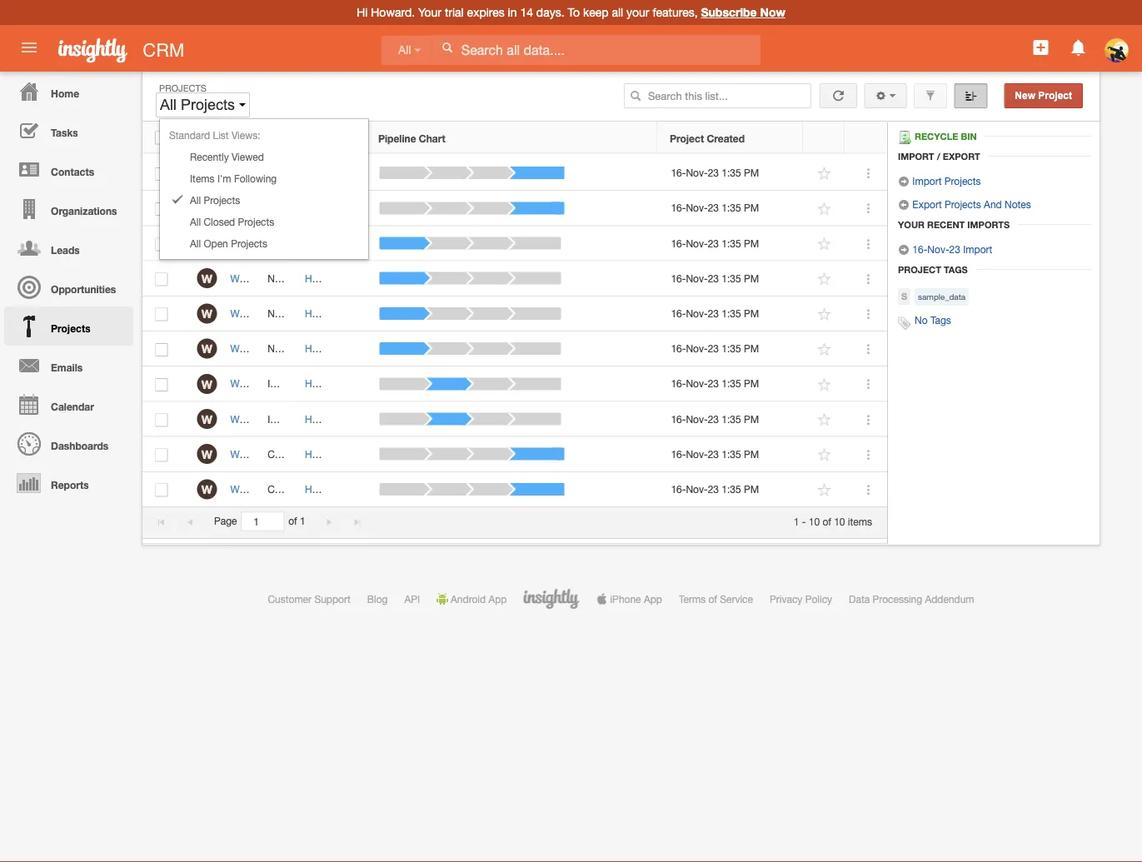 Task type: vqa. For each thing, say whether or not it's contained in the screenshot.
64367228
no



Task type: locate. For each thing, give the bounding box(es) containing it.
recycle bin
[[915, 131, 977, 142]]

7 howard from the top
[[305, 378, 340, 390]]

row
[[142, 122, 886, 154]]

7 pm from the top
[[744, 378, 759, 390]]

9 pm from the top
[[744, 448, 759, 460]]

1 whirlygig from the top
[[230, 378, 272, 390]]

4 follow image from the top
[[817, 377, 833, 393]]

import left /
[[898, 151, 934, 162]]

5 16-nov-23 1:35 pm from the top
[[671, 308, 759, 319]]

1 vertical spatial industries
[[358, 343, 401, 354]]

globex
[[312, 237, 344, 249]]

w link for whirlwinder x520 - warbucks industries - roger mills
[[197, 198, 217, 218]]

4 1:35 from the top
[[722, 273, 741, 284]]

whirlygig
[[230, 378, 272, 390], [230, 413, 272, 425], [230, 448, 272, 460], [230, 483, 272, 495]]

not
[[268, 237, 284, 249], [268, 273, 284, 284], [268, 308, 284, 319], [268, 343, 284, 354]]

not started for sirius
[[268, 273, 319, 284]]

howard brown link up cyberdyne
[[305, 273, 372, 284]]

export projects and notes
[[910, 198, 1031, 210]]

import for import projects
[[913, 175, 942, 187]]

0 vertical spatial x520
[[286, 167, 308, 179]]

1 whirlwinder from the top
[[230, 167, 283, 179]]

7 1:35 from the top
[[722, 378, 741, 390]]

corp. right trading
[[388, 448, 413, 460]]

1 vertical spatial g250
[[274, 413, 299, 425]]

6 follow image from the top
[[817, 447, 833, 463]]

of left items
[[823, 516, 831, 527]]

not started down whirlybird g950 - globex - albert lee
[[268, 273, 319, 284]]

whirlygig t920 - nakatomi trading corp. - samantha wright
[[230, 448, 499, 460]]

3 column header from the left
[[329, 122, 366, 154]]

1 x250 from the top
[[278, 308, 301, 319]]

cell for whirlygig g250 - jakubowski llc - barbara lane
[[329, 367, 367, 402]]

3 not started cell from the top
[[255, 296, 319, 332]]

2 vertical spatial industries
[[354, 483, 397, 495]]

app right android on the left
[[489, 593, 507, 605]]

projects down all closed projects link
[[231, 237, 267, 249]]

howard for whirlygig t920 - warbucks industries - wayne miyazaki
[[305, 483, 340, 495]]

industries
[[365, 202, 409, 214], [358, 343, 401, 354], [354, 483, 397, 495]]

1 horizontal spatial project
[[898, 264, 941, 275]]

industries down whirlygig t920 - nakatomi trading corp. - samantha wright link
[[354, 483, 397, 495]]

cell for whirlygig t920 - warbucks industries - wayne miyazaki
[[329, 472, 367, 507]]

not down all closed projects link
[[268, 237, 284, 249]]

g950
[[278, 237, 302, 249], [278, 273, 302, 284]]

2 vertical spatial follow image
[[817, 306, 833, 322]]

2 brown from the top
[[343, 202, 372, 214]]

w for whirlwinder x520 - warbucks industries - roger mills
[[201, 201, 212, 215]]

0 vertical spatial g250
[[274, 378, 299, 390]]

all projects up standard
[[160, 96, 239, 113]]

howard brown up whirlygig g250 - jakubowski llc - barbara lane
[[305, 343, 372, 354]]

all left closed
[[190, 216, 201, 227]]

x250 left cyberdyne
[[278, 308, 301, 319]]

6 w from the top
[[201, 342, 212, 356]]

pm for lane
[[744, 378, 759, 390]]

3 whirlybird from the top
[[230, 308, 275, 319]]

w link for whirlygig t920 - nakatomi trading corp. - samantha wright
[[197, 444, 217, 464]]

1 vertical spatial project
[[670, 132, 704, 144]]

dashboards
[[51, 440, 108, 452]]

airlines for cynthia
[[358, 167, 390, 179]]

0 vertical spatial airlines
[[358, 167, 390, 179]]

pm for mills
[[744, 202, 759, 214]]

1 started from the top
[[286, 237, 319, 249]]

whirlwinder for whirlwinder x520 - warbucks industries - roger mills
[[230, 202, 283, 214]]

1 vertical spatial airlines
[[348, 413, 380, 425]]

column header
[[255, 122, 292, 154], [292, 122, 329, 154], [329, 122, 366, 154]]

to
[[568, 5, 580, 19]]

progress up nakatomi at the bottom left
[[279, 413, 318, 425]]

howard brown link up whirlygig g250 - jakubowski llc - barbara lane
[[305, 343, 372, 354]]

progress up whirlygig g250 - oceanic airlines - mark sakda
[[279, 378, 318, 390]]

all projects for the 'all projects' button
[[160, 96, 239, 113]]

customer
[[268, 593, 312, 605]]

project created
[[670, 132, 745, 144]]

16-nov-23 1:35 pm cell for lane
[[658, 367, 804, 402]]

circle arrow right image
[[898, 176, 910, 187]]

5 howard brown from the top
[[305, 308, 372, 319]]

2 x250 from the top
[[278, 343, 301, 354]]

pm for samantha
[[744, 448, 759, 460]]

w row
[[142, 156, 887, 191], [142, 191, 887, 226], [142, 226, 887, 261], [142, 261, 887, 296], [142, 296, 887, 332], [142, 332, 887, 367], [142, 367, 887, 402], [142, 402, 887, 437], [142, 437, 887, 472], [142, 472, 887, 507]]

whirlygig for whirlygig t920 - nakatomi trading corp. - samantha wright
[[230, 448, 272, 460]]

whirlybird x250 - warbucks industries - carlos smith
[[230, 343, 468, 354]]

whirlybird x250 - warbucks industries - carlos smith link
[[230, 343, 477, 354]]

5 howard brown link from the top
[[305, 308, 372, 319]]

all projects
[[160, 96, 239, 113], [190, 194, 240, 206]]

g250 down whirlygig g250 - jakubowski llc - barbara lane
[[274, 413, 299, 425]]

6 16-nov-23 1:35 pm from the top
[[671, 343, 759, 354]]

2 vertical spatial project
[[898, 264, 941, 275]]

16-nov-23 1:35 pm cell
[[658, 156, 804, 191], [658, 191, 804, 226], [658, 226, 804, 261], [658, 261, 804, 296], [658, 296, 804, 332], [658, 332, 804, 367], [658, 367, 804, 402], [658, 402, 804, 437], [658, 437, 804, 472], [658, 472, 804, 507]]

howard brown link for mills
[[305, 202, 372, 214]]

miyazaki
[[440, 483, 479, 495]]

pm for miyazaki
[[744, 483, 759, 495]]

0 horizontal spatial 10
[[809, 516, 820, 527]]

in progress cell for jakubowski
[[255, 367, 318, 402]]

api
[[404, 593, 420, 605]]

of
[[288, 516, 297, 527], [823, 516, 831, 527], [709, 593, 717, 605]]

1 in progress cell from the top
[[255, 367, 318, 402]]

howard brown for martin
[[305, 273, 372, 284]]

w row up wright
[[142, 402, 887, 437]]

1:35 for allen
[[722, 167, 741, 179]]

brown up whirlybird x250 - warbucks industries - carlos smith link
[[343, 308, 372, 319]]

contacts link
[[4, 150, 133, 189]]

in for oceanic
[[268, 413, 276, 425]]

trial
[[445, 5, 464, 19]]

howard brown link down whirlygig g250 - jakubowski llc - barbara lane
[[305, 413, 372, 425]]

2 not from the top
[[268, 273, 284, 284]]

all projects button
[[156, 92, 250, 117]]

cell up whirlygig g250 - jakubowski llc - barbara lane link
[[329, 332, 367, 367]]

0 vertical spatial in progress
[[268, 378, 318, 390]]

started down sirius
[[286, 308, 319, 319]]

10 howard from the top
[[305, 483, 340, 495]]

completed cell
[[255, 156, 317, 191], [255, 437, 317, 472], [255, 472, 317, 507]]

pm for smith
[[744, 343, 759, 354]]

howard brown down whirlybird g950 - sirius corp. - tina martin link
[[305, 308, 372, 319]]

4 16-nov-23 1:35 pm cell from the top
[[658, 261, 804, 296]]

16- for martin
[[671, 273, 686, 284]]

howard brown link down whirlygig g250 - oceanic airlines - mark sakda
[[305, 448, 372, 460]]

circle arrow right image
[[898, 244, 910, 256]]

row group containing w
[[142, 156, 887, 507]]

7 howard brown link from the top
[[305, 378, 372, 390]]

follow image for whirlygig g250 - jakubowski llc - barbara lane
[[817, 377, 833, 393]]

whirlwinder up "all closed projects"
[[230, 202, 283, 214]]

cell for whirlygig g250 - oceanic airlines - mark sakda
[[329, 402, 367, 437]]

4 howard brown from the top
[[305, 273, 372, 284]]

in progress up whirlygig g250 - oceanic airlines - mark sakda
[[268, 378, 318, 390]]

4 not from the top
[[268, 343, 284, 354]]

whirlwinder x520 - oceanic airlines - cynthia allen
[[230, 167, 458, 179]]

features,
[[653, 5, 698, 19]]

your
[[418, 5, 442, 19], [898, 219, 925, 230]]

0 horizontal spatial your
[[418, 5, 442, 19]]

6 16-nov-23 1:35 pm cell from the top
[[658, 332, 804, 367]]

howard brown for smith
[[305, 343, 372, 354]]

16-nov-23 1:35 pm for samantha
[[671, 448, 759, 460]]

brown up whirlygig t920 - nakatomi trading corp. - samantha wright
[[343, 413, 372, 425]]

in progress cell up whirlygig g250 - oceanic airlines - mark sakda
[[255, 367, 318, 402]]

0 vertical spatial whirlwinder
[[230, 167, 283, 179]]

2 in from the top
[[268, 413, 276, 425]]

2 vertical spatial warbucks
[[306, 483, 351, 495]]

in for jakubowski
[[268, 378, 276, 390]]

whirlwinder x520 - warbucks industries - roger mills
[[230, 202, 469, 214]]

g250
[[274, 378, 299, 390], [274, 413, 299, 425]]

- left samantha
[[415, 448, 419, 460]]

1 follow image from the top
[[817, 166, 833, 182]]

whirlwinder down viewed
[[230, 167, 283, 179]]

23 for allen
[[708, 167, 719, 179]]

all up standard
[[160, 96, 177, 113]]

howard up nakatomi at the bottom left
[[305, 413, 340, 425]]

2 progress from the top
[[279, 413, 318, 425]]

7 follow image from the top
[[817, 482, 833, 498]]

howard up sirius
[[305, 237, 340, 249]]

x250 for warbucks
[[278, 343, 301, 354]]

1 w from the top
[[201, 166, 212, 180]]

all left the open
[[190, 237, 201, 249]]

and
[[984, 198, 1002, 210]]

2 g950 from the top
[[278, 273, 302, 284]]

show list view filters image
[[925, 90, 936, 102]]

4 started from the top
[[286, 343, 319, 354]]

navigation containing home
[[0, 72, 133, 502]]

0 vertical spatial in
[[268, 378, 276, 390]]

howard brown link for samantha
[[305, 448, 372, 460]]

1 vertical spatial g950
[[278, 273, 302, 284]]

chart
[[419, 132, 445, 144]]

no tags
[[915, 315, 951, 326]]

1 vertical spatial import
[[913, 175, 942, 187]]

w row down mills at left top
[[142, 226, 887, 261]]

all projects inside all projects link
[[190, 194, 240, 206]]

howard brown link for sakda
[[305, 413, 372, 425]]

5 brown from the top
[[343, 308, 372, 319]]

all for all open projects link
[[190, 237, 201, 249]]

w row up mills at left top
[[142, 156, 887, 191]]

cell up whirlybird x250 - warbucks industries - carlos smith on the left top
[[329, 296, 367, 332]]

1 howard from the top
[[305, 167, 340, 179]]

warbucks
[[318, 202, 363, 214], [310, 343, 355, 354], [306, 483, 351, 495]]

1 16-nov-23 1:35 pm from the top
[[671, 167, 759, 179]]

4 w from the top
[[201, 272, 212, 286]]

opportunities link
[[4, 267, 133, 307]]

not started down sirius
[[268, 308, 319, 319]]

2 vertical spatial corp.
[[388, 448, 413, 460]]

g250 for jakubowski
[[274, 378, 299, 390]]

5 pm from the top
[[744, 308, 759, 319]]

howard
[[305, 167, 340, 179], [305, 202, 340, 214], [305, 237, 340, 249], [305, 273, 340, 284], [305, 308, 340, 319], [305, 343, 340, 354], [305, 378, 340, 390], [305, 413, 340, 425], [305, 448, 340, 460], [305, 483, 340, 495]]

5 w link from the top
[[197, 304, 217, 324]]

nov- for nicole
[[686, 308, 708, 319]]

1 1:35 from the top
[[722, 167, 741, 179]]

2 follow image from the top
[[817, 271, 833, 287]]

2 howard brown link from the top
[[305, 202, 372, 214]]

completed for nakatomi
[[268, 448, 317, 460]]

1 t920 from the top
[[274, 448, 297, 460]]

2 16-nov-23 1:35 pm from the top
[[671, 202, 759, 214]]

1 x520 from the top
[[286, 167, 308, 179]]

lane
[[430, 378, 452, 390]]

10 1:35 from the top
[[722, 483, 741, 495]]

23 for lane
[[708, 378, 719, 390]]

created
[[707, 132, 745, 144]]

leads
[[51, 244, 80, 256]]

0 vertical spatial import
[[898, 151, 934, 162]]

1 vertical spatial follow image
[[817, 271, 833, 287]]

7 brown from the top
[[343, 378, 372, 390]]

x250 up whirlygig g250 - jakubowski llc - barbara lane
[[278, 343, 301, 354]]

0 horizontal spatial 1
[[300, 516, 305, 527]]

service
[[720, 593, 753, 605]]

row containing pipeline chart
[[142, 122, 886, 154]]

None checkbox
[[155, 131, 167, 144], [155, 238, 168, 251], [155, 273, 168, 286], [155, 308, 168, 321], [155, 343, 168, 356], [155, 378, 168, 392], [155, 449, 168, 462], [155, 484, 168, 497], [155, 131, 167, 144], [155, 238, 168, 251], [155, 273, 168, 286], [155, 308, 168, 321], [155, 343, 168, 356], [155, 378, 168, 392], [155, 449, 168, 462], [155, 484, 168, 497]]

1 left items
[[794, 516, 799, 527]]

in progress cell up nakatomi at the bottom left
[[255, 402, 318, 437]]

whirlygig g250 - jakubowski llc - barbara lane link
[[230, 378, 460, 390]]

project tags
[[898, 264, 968, 275]]

nov- for martin
[[686, 273, 708, 284]]

1 vertical spatial whirlwinder
[[230, 202, 283, 214]]

1 horizontal spatial export
[[943, 151, 980, 162]]

4 pm from the top
[[744, 273, 759, 284]]

brown for allen
[[343, 167, 372, 179]]

hi howard. your trial expires in 14 days. to keep all your features, subscribe now
[[357, 5, 786, 19]]

cell for whirlwinder x520 - warbucks industries - roger mills
[[329, 191, 367, 226]]

10 16-nov-23 1:35 pm cell from the top
[[658, 472, 804, 507]]

whirlybird g950 - sirius corp. - tina martin link
[[230, 273, 432, 284]]

howard brown link up whirlybird g950 - sirius corp. - tina martin link
[[305, 237, 372, 249]]

2 follow image from the top
[[817, 201, 833, 217]]

1 horizontal spatial 10
[[834, 516, 845, 527]]

howard down cyberdyne
[[305, 343, 340, 354]]

in progress cell
[[255, 367, 318, 402], [255, 402, 318, 437]]

whirlygig t920 - warbucks industries - wayne miyazaki
[[230, 483, 479, 495]]

corp. right systems
[[403, 308, 428, 319]]

cell
[[329, 156, 367, 191], [255, 191, 292, 226], [329, 191, 367, 226], [329, 226, 367, 261], [329, 261, 367, 296], [329, 296, 367, 332], [329, 332, 367, 367], [329, 367, 367, 402], [329, 402, 367, 437], [329, 437, 367, 472], [329, 472, 367, 507]]

privacy
[[770, 593, 803, 605]]

completed down whirlygig g250 - oceanic airlines - mark sakda
[[268, 448, 317, 460]]

whirlybird g950 - sirius corp. - tina martin
[[230, 273, 424, 284]]

in progress up nakatomi at the bottom left
[[268, 413, 318, 425]]

7 16-nov-23 1:35 pm cell from the top
[[658, 367, 804, 402]]

4 not started from the top
[[268, 343, 319, 354]]

all projects up closed
[[190, 194, 240, 206]]

data
[[849, 593, 870, 605]]

of right the 1 field
[[288, 516, 297, 527]]

column header up whirlwinder x520 - oceanic airlines - cynthia allen 'link'
[[329, 122, 366, 154]]

1 vertical spatial completed
[[268, 448, 317, 460]]

1 horizontal spatial your
[[898, 219, 925, 230]]

2 g250 from the top
[[274, 413, 299, 425]]

completed up all projects link on the left of page
[[268, 167, 317, 179]]

howard down whirlybird g950 - globex - albert lee link
[[305, 273, 340, 284]]

howard brown link up "whirlwinder x520 - warbucks industries - roger mills"
[[305, 167, 372, 179]]

5 w from the top
[[201, 307, 212, 321]]

follow image
[[817, 166, 833, 182], [817, 201, 833, 217], [817, 342, 833, 357], [817, 377, 833, 393], [817, 412, 833, 428], [817, 447, 833, 463], [817, 482, 833, 498]]

g950 down all closed projects link
[[278, 237, 302, 249]]

addendum
[[925, 593, 974, 605]]

1 vertical spatial progress
[[279, 413, 318, 425]]

your
[[627, 5, 649, 19]]

follow image
[[817, 236, 833, 252], [817, 271, 833, 287], [817, 306, 833, 322]]

cell up "whirlwinder x520 - warbucks industries - roger mills"
[[329, 156, 367, 191]]

howard for whirlybird x250 - cyberdyne systems corp. - nicole gomez
[[305, 308, 340, 319]]

howard brown link up whirlygig g250 - oceanic airlines - mark sakda
[[305, 378, 372, 390]]

5 1:35 from the top
[[722, 308, 741, 319]]

howard up whirlybird g950 - globex - albert lee link
[[305, 202, 340, 214]]

0 horizontal spatial app
[[489, 593, 507, 605]]

- left mark
[[383, 413, 387, 425]]

1 vertical spatial warbucks
[[310, 343, 355, 354]]

8 w row from the top
[[142, 402, 887, 437]]

airlines up whirlwinder x520 - warbucks industries - roger mills link
[[358, 167, 390, 179]]

0 vertical spatial g950
[[278, 237, 302, 249]]

0 vertical spatial warbucks
[[318, 202, 363, 214]]

1 vertical spatial t920
[[274, 483, 297, 495]]

1 vertical spatial in
[[268, 413, 276, 425]]

None checkbox
[[155, 167, 168, 181], [155, 203, 168, 216], [155, 413, 168, 427], [155, 167, 168, 181], [155, 203, 168, 216], [155, 413, 168, 427]]

1 horizontal spatial 1
[[794, 516, 799, 527]]

howard brown link
[[305, 167, 372, 179], [305, 202, 372, 214], [305, 237, 372, 249], [305, 273, 372, 284], [305, 308, 372, 319], [305, 343, 372, 354], [305, 378, 372, 390], [305, 413, 372, 425], [305, 448, 372, 460], [305, 483, 372, 495]]

projects up standard list views: at the left top of page
[[181, 96, 235, 113]]

cell down whirlygig g250 - jakubowski llc - barbara lane link
[[329, 402, 367, 437]]

0 horizontal spatial export
[[913, 198, 942, 210]]

6 howard from the top
[[305, 343, 340, 354]]

project right 'new'
[[1038, 90, 1072, 101]]

2 vertical spatial completed
[[268, 483, 317, 495]]

howard brown for mills
[[305, 202, 372, 214]]

0 vertical spatial progress
[[279, 378, 318, 390]]

1 horizontal spatial app
[[644, 593, 662, 605]]

1 vertical spatial oceanic
[[308, 413, 345, 425]]

1 completed from the top
[[268, 167, 317, 179]]

1 in from the top
[[268, 378, 276, 390]]

3 w row from the top
[[142, 226, 887, 261]]

5 follow image from the top
[[817, 412, 833, 428]]

2 whirlwinder from the top
[[230, 202, 283, 214]]

1 horizontal spatial of
[[709, 593, 717, 605]]

3 completed from the top
[[268, 483, 317, 495]]

0 vertical spatial export
[[943, 151, 980, 162]]

all projects link
[[160, 189, 368, 211]]

cell up whirlygig g250 - oceanic airlines - mark sakda link
[[329, 367, 367, 402]]

industries up lee
[[365, 202, 409, 214]]

1 vertical spatial x520
[[286, 202, 308, 214]]

brown up whirlwinder x520 - warbucks industries - roger mills link
[[343, 167, 372, 179]]

llc
[[364, 378, 382, 390]]

9 howard brown link from the top
[[305, 448, 372, 460]]

not up whirlygig g250 - jakubowski llc - barbara lane
[[268, 343, 284, 354]]

tina
[[374, 273, 393, 284]]

howard brown up cyberdyne
[[305, 273, 372, 284]]

not started for cyberdyne
[[268, 308, 319, 319]]

white image
[[441, 42, 453, 53]]

- up whirlygig g250 - jakubowski llc - barbara lane
[[303, 343, 307, 354]]

project
[[1038, 90, 1072, 101], [670, 132, 704, 144], [898, 264, 941, 275]]

3 started from the top
[[286, 308, 319, 319]]

1 vertical spatial in progress
[[268, 413, 318, 425]]

follow image for whirlygig g250 - oceanic airlines - mark sakda
[[817, 412, 833, 428]]

closed
[[204, 216, 235, 227]]

8 brown from the top
[[343, 413, 372, 425]]

0 vertical spatial corp.
[[339, 273, 364, 284]]

subscribe now link
[[701, 5, 786, 19]]

3 follow image from the top
[[817, 342, 833, 357]]

app for android app
[[489, 593, 507, 605]]

w for whirlybird g950 - globex - albert lee
[[201, 237, 212, 250]]

2 whirlybird from the top
[[230, 273, 275, 284]]

projects inside navigation
[[51, 322, 91, 334]]

w link for whirlygig t920 - warbucks industries - wayne miyazaki
[[197, 479, 217, 499]]

howard for whirlygig g250 - jakubowski llc - barbara lane
[[305, 378, 340, 390]]

10 w row from the top
[[142, 472, 887, 507]]

w link for whirlybird g950 - sirius corp. - tina martin
[[197, 268, 217, 288]]

all for the 'all projects' button
[[160, 96, 177, 113]]

blog
[[367, 593, 388, 605]]

samantha
[[422, 448, 467, 460]]

recently viewed
[[190, 151, 264, 162]]

0 vertical spatial all projects
[[160, 96, 239, 113]]

completed cell for oceanic
[[255, 156, 317, 191]]

w row down smith
[[142, 367, 887, 402]]

terms
[[679, 593, 706, 605]]

g950 for sirius
[[278, 273, 302, 284]]

app right iphone
[[644, 593, 662, 605]]

iphone
[[610, 593, 641, 605]]

cell down items i'm following link
[[255, 191, 292, 226]]

customer support link
[[268, 593, 351, 605]]

not started cell
[[255, 226, 319, 261], [255, 261, 319, 296], [255, 296, 319, 332], [255, 332, 319, 367]]

w row up gomez
[[142, 261, 887, 296]]

4 howard brown link from the top
[[305, 273, 372, 284]]

2 completed cell from the top
[[255, 437, 317, 472]]

tasks
[[51, 127, 78, 138]]

0 vertical spatial completed
[[268, 167, 317, 179]]

7 16-nov-23 1:35 pm from the top
[[671, 378, 759, 390]]

3 not started from the top
[[268, 308, 319, 319]]

brown down whirlygig t920 - nakatomi trading corp. - samantha wright
[[343, 483, 372, 495]]

5 16-nov-23 1:35 pm cell from the top
[[658, 296, 804, 332]]

all
[[398, 44, 411, 57], [160, 96, 177, 113], [190, 194, 201, 206], [190, 216, 201, 227], [190, 237, 201, 249]]

howard for whirlwinder x520 - oceanic airlines - cynthia allen
[[305, 167, 340, 179]]

not started for globex
[[268, 237, 319, 249]]

howard for whirlybird g950 - sirius corp. - tina martin
[[305, 273, 340, 284]]

howard brown down whirlygig g250 - jakubowski llc - barbara lane
[[305, 413, 372, 425]]

0 vertical spatial x250
[[278, 308, 301, 319]]

8 16-nov-23 1:35 pm from the top
[[671, 413, 759, 425]]

cell for whirlybird g950 - globex - albert lee
[[329, 226, 367, 261]]

g950 left sirius
[[278, 273, 302, 284]]

1 not from the top
[[268, 237, 284, 249]]

following
[[234, 172, 277, 184]]

0 vertical spatial follow image
[[817, 236, 833, 252]]

industries down systems
[[358, 343, 401, 354]]

row group
[[142, 156, 887, 507]]

brown down whirlwinder x520 - oceanic airlines - cynthia allen 'link'
[[343, 202, 372, 214]]

4 whirlygig from the top
[[230, 483, 272, 495]]

1:35 for nicole
[[722, 308, 741, 319]]

0 vertical spatial industries
[[365, 202, 409, 214]]

howard brown
[[305, 167, 372, 179], [305, 202, 372, 214], [305, 237, 372, 249], [305, 273, 372, 284], [305, 308, 372, 319], [305, 343, 372, 354], [305, 378, 372, 390], [305, 413, 372, 425], [305, 448, 372, 460], [305, 483, 372, 495]]

navigation
[[0, 72, 133, 502]]

warbucks down nakatomi at the bottom left
[[306, 483, 351, 495]]

not left cyberdyne
[[268, 308, 284, 319]]

16-nov-23 1:35 pm cell for smith
[[658, 332, 804, 367]]

0 vertical spatial oceanic
[[318, 167, 355, 179]]

1 howard brown from the top
[[305, 167, 372, 179]]

1 g250 from the top
[[274, 378, 299, 390]]

recently viewed link
[[160, 146, 368, 167]]

cell for whirlybird x250 - cyberdyne systems corp. - nicole gomez
[[329, 296, 367, 332]]

project down circle arrow right image
[[898, 264, 941, 275]]

0 vertical spatial t920
[[274, 448, 297, 460]]

whirlybird for whirlybird x250 - warbucks industries - carlos smith
[[230, 343, 275, 354]]

2 16-nov-23 1:35 pm cell from the top
[[658, 191, 804, 226]]

new
[[1015, 90, 1036, 101]]

3 howard brown link from the top
[[305, 237, 372, 249]]

0 horizontal spatial project
[[670, 132, 704, 144]]

16-nov-23 import
[[910, 243, 993, 255]]

8 pm from the top
[[744, 413, 759, 425]]

standard list views: link
[[139, 124, 368, 146]]

not started for warbucks
[[268, 343, 319, 354]]

6 howard brown from the top
[[305, 343, 372, 354]]

4 howard from the top
[[305, 273, 340, 284]]

completed
[[268, 167, 317, 179], [268, 448, 317, 460], [268, 483, 317, 495]]

emails link
[[4, 346, 133, 385]]

x520 up whirlybird g950 - globex - albert lee
[[286, 202, 308, 214]]

corp.
[[339, 273, 364, 284], [403, 308, 428, 319], [388, 448, 413, 460]]

project inside row
[[670, 132, 704, 144]]

3 not from the top
[[268, 308, 284, 319]]

completed cell for warbucks
[[255, 472, 317, 507]]

industries for wayne
[[354, 483, 397, 495]]

3 whirlygig from the top
[[230, 448, 272, 460]]

all projects inside the 'all projects' button
[[160, 96, 239, 113]]

w row up miyazaki
[[142, 437, 887, 472]]

howard down sirius
[[305, 308, 340, 319]]

import projects
[[910, 175, 981, 187]]

reports link
[[4, 463, 133, 502]]

industries for carlos
[[358, 343, 401, 354]]

api link
[[404, 593, 420, 605]]

9 16-nov-23 1:35 pm from the top
[[671, 448, 759, 460]]

not for cyberdyne
[[268, 308, 284, 319]]

8 1:35 from the top
[[722, 413, 741, 425]]

systems
[[361, 308, 400, 319]]

6 w link from the top
[[197, 339, 217, 359]]

cell for whirlybird g950 - sirius corp. - tina martin
[[329, 261, 367, 296]]

oceanic for completed
[[318, 167, 355, 179]]

pm for martin
[[744, 273, 759, 284]]

bin
[[961, 131, 977, 142]]

1 vertical spatial x250
[[278, 343, 301, 354]]

w row up smith
[[142, 296, 887, 332]]

8 16-nov-23 1:35 pm cell from the top
[[658, 402, 804, 437]]

1 vertical spatial all projects
[[190, 194, 240, 206]]

- up whirlybird g950 - globex - albert lee
[[311, 202, 315, 214]]

howard down whirlygig g250 - oceanic airlines - mark sakda
[[305, 448, 340, 460]]

- left nakatomi at the bottom left
[[300, 448, 303, 460]]

not started down all closed projects link
[[268, 237, 319, 249]]

t920 up of 1
[[274, 483, 297, 495]]

1 vertical spatial corp.
[[403, 308, 428, 319]]

items
[[190, 172, 215, 184]]

howard brown down whirlwinder x520 - oceanic airlines - cynthia allen
[[305, 202, 372, 214]]

8 howard from the top
[[305, 413, 340, 425]]

all inside button
[[160, 96, 177, 113]]

1 right the 1 field
[[300, 516, 305, 527]]

2 horizontal spatial project
[[1038, 90, 1072, 101]]

2 vertical spatial import
[[963, 243, 993, 255]]

airlines for mark
[[348, 413, 380, 425]]

processing
[[873, 593, 922, 605]]

all
[[612, 5, 623, 19]]

g250 left jakubowski
[[274, 378, 299, 390]]

cog image
[[875, 90, 887, 102]]

new project link
[[1004, 83, 1083, 108]]

of right terms
[[709, 593, 717, 605]]

whirlybird
[[230, 237, 275, 249], [230, 273, 275, 284], [230, 308, 275, 319], [230, 343, 275, 354]]



Task type: describe. For each thing, give the bounding box(es) containing it.
7 w row from the top
[[142, 367, 887, 402]]

in progress cell for oceanic
[[255, 402, 318, 437]]

follow image for nicole
[[817, 306, 833, 322]]

carlos
[[411, 343, 440, 354]]

brown for martin
[[343, 273, 372, 284]]

23 for mills
[[708, 202, 719, 214]]

3 16-nov-23 1:35 pm cell from the top
[[658, 226, 804, 261]]

no tags link
[[915, 315, 951, 326]]

howard brown link for miyazaki
[[305, 483, 372, 495]]

23 for samantha
[[708, 448, 719, 460]]

16-nov-23 1:35 pm for martin
[[671, 273, 759, 284]]

whirlybird x250 - cyberdyne systems corp. - nicole gomez link
[[230, 308, 508, 319]]

wayne
[[407, 483, 437, 495]]

1 1 from the left
[[300, 516, 305, 527]]

1 follow image from the top
[[817, 236, 833, 252]]

circle arrow left image
[[898, 199, 910, 211]]

- left roger
[[412, 202, 416, 214]]

hi
[[357, 5, 368, 19]]

16-nov-23 1:35 pm cell for martin
[[658, 261, 804, 296]]

gomez
[[468, 308, 500, 319]]

howard brown link for martin
[[305, 273, 372, 284]]

organizations
[[51, 205, 117, 217]]

projects down the i'm
[[204, 194, 240, 206]]

emails
[[51, 362, 83, 373]]

howard brown link for nicole
[[305, 308, 372, 319]]

completed for warbucks
[[268, 483, 317, 495]]

all down "howard."
[[398, 44, 411, 57]]

Search this list... text field
[[624, 83, 811, 108]]

3 1:35 from the top
[[722, 237, 741, 249]]

projects down crm on the top
[[159, 82, 206, 93]]

warbucks for t920
[[306, 483, 351, 495]]

in
[[508, 5, 517, 19]]

calendar
[[51, 401, 94, 412]]

warbucks for x520
[[318, 202, 363, 214]]

projects link
[[4, 307, 133, 346]]

mills
[[448, 202, 469, 214]]

2 w row from the top
[[142, 191, 887, 226]]

howard brown for allen
[[305, 167, 372, 179]]

- left sirius
[[305, 273, 309, 284]]

whirlygig t920 - warbucks industries - wayne miyazaki link
[[230, 483, 487, 495]]

2 horizontal spatial of
[[823, 516, 831, 527]]

howard for whirlybird g950 - globex - albert lee
[[305, 237, 340, 249]]

sakda
[[415, 413, 443, 425]]

whirlwinder x520 - warbucks industries - roger mills link
[[230, 202, 477, 214]]

- left "globex"
[[305, 237, 309, 249]]

import / export
[[898, 151, 980, 162]]

projects up export projects and notes link
[[945, 175, 981, 187]]

wright
[[470, 448, 499, 460]]

your recent imports
[[898, 219, 1010, 230]]

terms of service
[[679, 593, 753, 605]]

now
[[760, 5, 786, 19]]

howard brown link for allen
[[305, 167, 372, 179]]

whirlygig t920 - nakatomi trading corp. - samantha wright link
[[230, 448, 508, 460]]

dashboards link
[[4, 424, 133, 463]]

howard for whirlybird x250 - warbucks industries - carlos smith
[[305, 343, 340, 354]]

all projects for all projects link on the left of page
[[190, 194, 240, 206]]

14
[[520, 5, 533, 19]]

2 column header from the left
[[292, 122, 329, 154]]

brown for samantha
[[343, 448, 372, 460]]

views:
[[232, 129, 260, 141]]

pm for nicole
[[744, 308, 759, 319]]

in progress for oceanic
[[268, 413, 318, 425]]

brown for miyazaki
[[343, 483, 372, 495]]

3 howard brown from the top
[[305, 237, 372, 249]]

nov- for miyazaki
[[686, 483, 708, 495]]

trading
[[352, 448, 385, 460]]

1 - 10 of 10 items
[[794, 516, 872, 527]]

pipeline chart
[[378, 132, 445, 144]]

1:35 for smith
[[722, 343, 741, 354]]

23 for miyazaki
[[708, 483, 719, 495]]

warbucks for x250
[[310, 343, 355, 354]]

w link for whirlwinder x520 - oceanic airlines - cynthia allen
[[197, 163, 217, 183]]

- left "nicole"
[[430, 308, 434, 319]]

3 brown from the top
[[343, 237, 372, 249]]

16-nov-23 1:35 pm for allen
[[671, 167, 759, 179]]

0 horizontal spatial of
[[288, 516, 297, 527]]

projects down all projects link on the left of page
[[238, 216, 274, 227]]

viewed
[[232, 151, 264, 162]]

sample_data link
[[915, 288, 969, 306]]

1 field
[[242, 513, 284, 530]]

roger
[[418, 202, 445, 214]]

howard brown for sakda
[[305, 413, 372, 425]]

app for iphone app
[[644, 593, 662, 605]]

follow image for whirlygig t920 - nakatomi trading corp. - samantha wright
[[817, 447, 833, 463]]

whirlwinder for whirlwinder x520 - oceanic airlines - cynthia allen
[[230, 167, 283, 179]]

w for whirlwinder x520 - oceanic airlines - cynthia allen
[[201, 166, 212, 180]]

policy
[[805, 593, 832, 605]]

privacy policy
[[770, 593, 832, 605]]

whirlybird for whirlybird x250 - cyberdyne systems corp. - nicole gomez
[[230, 308, 275, 319]]

1 10 from the left
[[809, 516, 820, 527]]

opportunities
[[51, 283, 116, 295]]

in progress for jakubowski
[[268, 378, 318, 390]]

nov- for smith
[[686, 343, 708, 354]]

16- for samantha
[[671, 448, 686, 460]]

open
[[204, 237, 228, 249]]

all closed projects
[[190, 216, 274, 227]]

- left items
[[802, 516, 806, 527]]

cell for whirlygig t920 - nakatomi trading corp. - samantha wright
[[329, 437, 367, 472]]

barbara
[[392, 378, 427, 390]]

1:35 for sakda
[[722, 413, 741, 425]]

w for whirlybird g950 - sirius corp. - tina martin
[[201, 272, 212, 286]]

1 column header from the left
[[255, 122, 292, 154]]

whirlybird g950 - globex - albert lee
[[230, 237, 399, 249]]

cyberdyne
[[310, 308, 359, 319]]

whirlygig for whirlygig g250 - oceanic airlines - mark sakda
[[230, 413, 272, 425]]

Search all data.... text field
[[432, 35, 760, 65]]

all for all projects link on the left of page
[[190, 194, 201, 206]]

brown for smith
[[343, 343, 372, 354]]

3 16-nov-23 1:35 pm from the top
[[671, 237, 759, 249]]

martin
[[395, 273, 424, 284]]

notifications image
[[1069, 37, 1089, 57]]

s
[[901, 291, 907, 302]]

16-nov-23 1:35 pm cell for sakda
[[658, 402, 804, 437]]

howard brown link for lane
[[305, 378, 372, 390]]

16- for lane
[[671, 378, 686, 390]]

w for whirlygig g250 - jakubowski llc - barbara lane
[[201, 377, 212, 391]]

export projects and notes link
[[898, 198, 1031, 211]]

howard brown for samantha
[[305, 448, 372, 460]]

new project
[[1015, 90, 1072, 101]]

- left wayne
[[400, 483, 404, 495]]

3 pm from the top
[[744, 237, 759, 249]]

projects up your recent imports
[[945, 198, 981, 210]]

howard brown for lane
[[305, 378, 372, 390]]

- left jakubowski
[[301, 378, 305, 390]]

follow image for whirlygig t920 - warbucks industries - wayne miyazaki
[[817, 482, 833, 498]]

jakubowski
[[308, 378, 361, 390]]

pm for sakda
[[744, 413, 759, 425]]

days.
[[536, 5, 565, 19]]

- left albert
[[346, 237, 350, 249]]

2 10 from the left
[[834, 516, 845, 527]]

all open projects
[[190, 237, 267, 249]]

howard brown for nicole
[[305, 308, 372, 319]]

16-nov-23 1:35 pm for miyazaki
[[671, 483, 759, 495]]

1 w row from the top
[[142, 156, 887, 191]]

5 w row from the top
[[142, 296, 887, 332]]

t920 for warbucks
[[274, 483, 297, 495]]

1:35 for lane
[[722, 378, 741, 390]]

- left cyberdyne
[[303, 308, 307, 319]]

howard brown for miyazaki
[[305, 483, 372, 495]]

nov- for allen
[[686, 167, 708, 179]]

lee
[[382, 237, 399, 249]]

16-nov-23 import link
[[898, 243, 993, 256]]

1:35 for samantha
[[722, 448, 741, 460]]

projects inside button
[[181, 96, 235, 113]]

whirlybird g950 - globex - albert lee link
[[230, 237, 407, 249]]

organizations link
[[4, 189, 133, 228]]

android
[[451, 593, 486, 605]]

- up of 1
[[300, 483, 303, 495]]

howard.
[[371, 5, 415, 19]]

corp. for trading
[[388, 448, 413, 460]]

data processing addendum link
[[849, 593, 974, 605]]

nov- inside 16-nov-23 import link
[[928, 243, 949, 255]]

- left carlos
[[404, 343, 408, 354]]

standard list views:
[[169, 129, 260, 141]]

not for globex
[[268, 237, 284, 249]]

brown for sakda
[[343, 413, 372, 425]]

not started cell for cyberdyne
[[255, 296, 319, 332]]

show sidebar image
[[965, 90, 977, 102]]

completed for oceanic
[[268, 167, 317, 179]]

list
[[213, 129, 229, 141]]

all closed projects link
[[160, 211, 368, 232]]

16- for allen
[[671, 167, 686, 179]]

terms of service link
[[679, 593, 753, 605]]

23 for smith
[[708, 343, 719, 354]]

16-nov-23 1:35 pm for nicole
[[671, 308, 759, 319]]

recycle bin link
[[898, 131, 985, 144]]

9 w row from the top
[[142, 437, 887, 472]]

refresh list image
[[831, 90, 846, 101]]

imports
[[968, 219, 1010, 230]]

x520 for oceanic
[[286, 167, 308, 179]]

all open projects link
[[160, 232, 368, 254]]

started for sirius
[[286, 273, 319, 284]]

whirlybird for whirlybird g950 - globex - albert lee
[[230, 237, 275, 249]]

1 vertical spatial export
[[913, 198, 942, 210]]

recent
[[927, 219, 965, 230]]

items i'm following
[[190, 172, 277, 184]]

industries for roger
[[365, 202, 409, 214]]

subscribe
[[701, 5, 757, 19]]

- right llc on the top left of the page
[[385, 378, 389, 390]]

nov- for mills
[[686, 202, 708, 214]]

import projects link
[[898, 175, 981, 187]]

albert
[[353, 237, 380, 249]]

2 1 from the left
[[794, 516, 799, 527]]

1 vertical spatial your
[[898, 219, 925, 230]]

mark
[[390, 413, 412, 425]]

- left cynthia
[[393, 167, 397, 179]]

progress for jakubowski
[[279, 378, 318, 390]]

i'm
[[217, 172, 231, 184]]

brown for mills
[[343, 202, 372, 214]]

project for project tags
[[898, 264, 941, 275]]

corp. for systems
[[403, 308, 428, 319]]

6 w row from the top
[[142, 332, 887, 367]]

recycle
[[915, 131, 958, 142]]

- up "whirlwinder x520 - warbucks industries - roger mills"
[[311, 167, 315, 179]]

expires
[[467, 5, 505, 19]]

completed cell for nakatomi
[[255, 437, 317, 472]]

recently
[[190, 151, 229, 162]]

- left tina
[[367, 273, 371, 284]]

search image
[[630, 90, 641, 102]]

0 vertical spatial your
[[418, 5, 442, 19]]

support
[[314, 593, 351, 605]]

16-nov-23 1:35 pm for lane
[[671, 378, 759, 390]]

0 vertical spatial project
[[1038, 90, 1072, 101]]

4 w row from the top
[[142, 261, 887, 296]]

- down whirlygig g250 - jakubowski llc - barbara lane
[[301, 413, 305, 425]]



